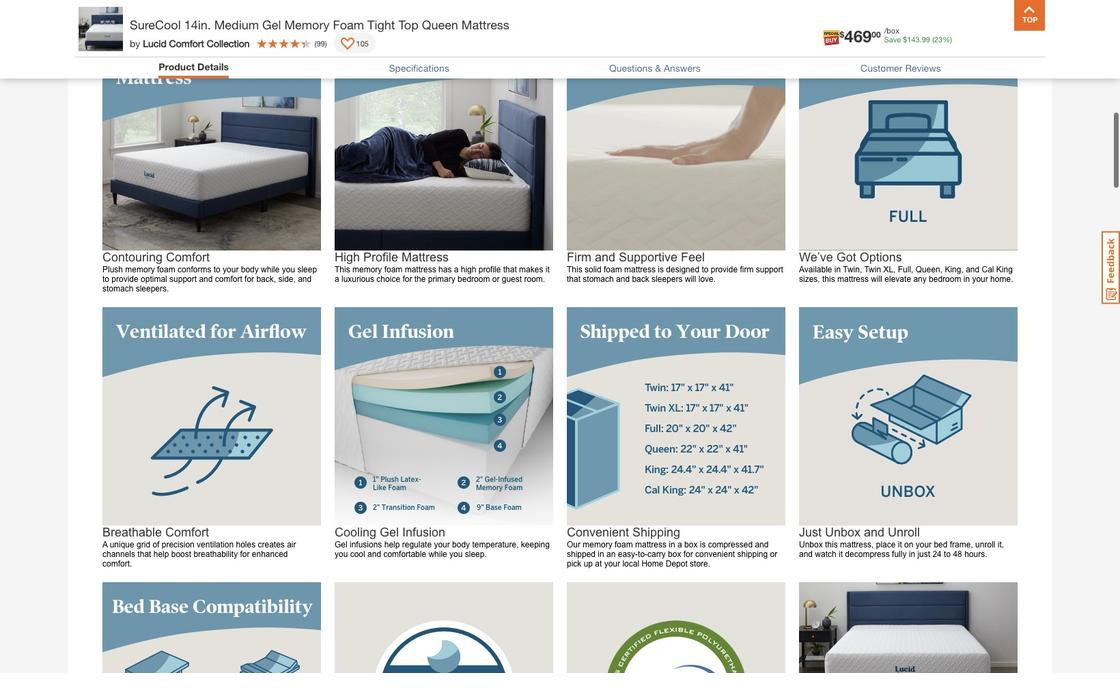Task type: vqa. For each thing, say whether or not it's contained in the screenshot.
Medium
yes



Task type: locate. For each thing, give the bounding box(es) containing it.
feedback link image
[[1102, 231, 1121, 305]]

0 horizontal spatial $
[[840, 29, 845, 39]]

.
[[920, 35, 923, 44]]

$ left 00
[[840, 29, 845, 39]]

$
[[840, 29, 845, 39], [904, 35, 908, 44]]

lucid
[[143, 37, 167, 49]]

product image image
[[79, 7, 123, 51]]

105
[[356, 39, 369, 48]]

1 horizontal spatial 99
[[923, 35, 931, 44]]

469
[[845, 27, 872, 46]]

product details button
[[159, 61, 229, 75], [159, 61, 229, 72]]

save
[[885, 35, 902, 44]]

(
[[933, 35, 935, 44], [315, 39, 317, 48]]

/box save $ 143 . 99 ( 23 %)
[[885, 26, 953, 44]]

questions & answers button
[[610, 62, 701, 74], [610, 62, 701, 74]]

$ right save on the right top
[[904, 35, 908, 44]]

customer
[[861, 62, 903, 74]]

comfort
[[169, 37, 204, 49]]

( inside /box save $ 143 . 99 ( 23 %)
[[933, 35, 935, 44]]

foam
[[333, 17, 364, 32]]

questions & answers
[[610, 62, 701, 74]]

queen
[[422, 17, 459, 32]]

( right .
[[933, 35, 935, 44]]

answers
[[664, 62, 701, 74]]

display image
[[341, 38, 354, 51]]

143
[[908, 35, 920, 44]]

99 down surecool 14in. medium gel memory foam tight top queen mattress
[[317, 39, 325, 48]]

customer reviews button
[[861, 62, 942, 74], [861, 62, 942, 74]]

00
[[872, 29, 882, 39]]

by lucid comfort collection
[[130, 37, 250, 49]]

collection
[[207, 37, 250, 49]]

1 horizontal spatial $
[[904, 35, 908, 44]]

99 left 23
[[923, 35, 931, 44]]

top
[[399, 17, 419, 32]]

( left )
[[315, 39, 317, 48]]

23
[[935, 35, 943, 44]]

memory
[[285, 17, 330, 32]]

1 horizontal spatial (
[[933, 35, 935, 44]]

14in.
[[184, 17, 211, 32]]

99
[[923, 35, 931, 44], [317, 39, 325, 48]]

$ inside /box save $ 143 . 99 ( 23 %)
[[904, 35, 908, 44]]

105 button
[[334, 33, 376, 53]]

0 horizontal spatial 99
[[317, 39, 325, 48]]

specifications button
[[389, 62, 450, 74], [389, 62, 450, 74]]



Task type: describe. For each thing, give the bounding box(es) containing it.
surecool 14in. medium gel memory foam tight top queen mattress
[[130, 17, 510, 32]]

0 horizontal spatial (
[[315, 39, 317, 48]]

$ inside $ 469 00
[[840, 29, 845, 39]]

&
[[656, 62, 662, 74]]

medium
[[214, 17, 259, 32]]

details
[[198, 61, 229, 72]]

/box
[[885, 26, 900, 35]]

gel
[[263, 17, 281, 32]]

customer reviews
[[861, 62, 942, 74]]

tight
[[368, 17, 395, 32]]

mattress
[[462, 17, 510, 32]]

specifications
[[389, 62, 450, 74]]

product details
[[159, 61, 229, 72]]

%)
[[943, 35, 953, 44]]

)
[[325, 39, 327, 48]]

( 99 )
[[315, 39, 327, 48]]

reviews
[[906, 62, 942, 74]]

99 inside /box save $ 143 . 99 ( 23 %)
[[923, 35, 931, 44]]

by
[[130, 37, 140, 49]]

top button
[[1015, 0, 1046, 31]]

questions
[[610, 62, 653, 74]]

product
[[159, 61, 195, 72]]

surecool
[[130, 17, 181, 32]]

$ 469 00
[[840, 27, 882, 46]]



